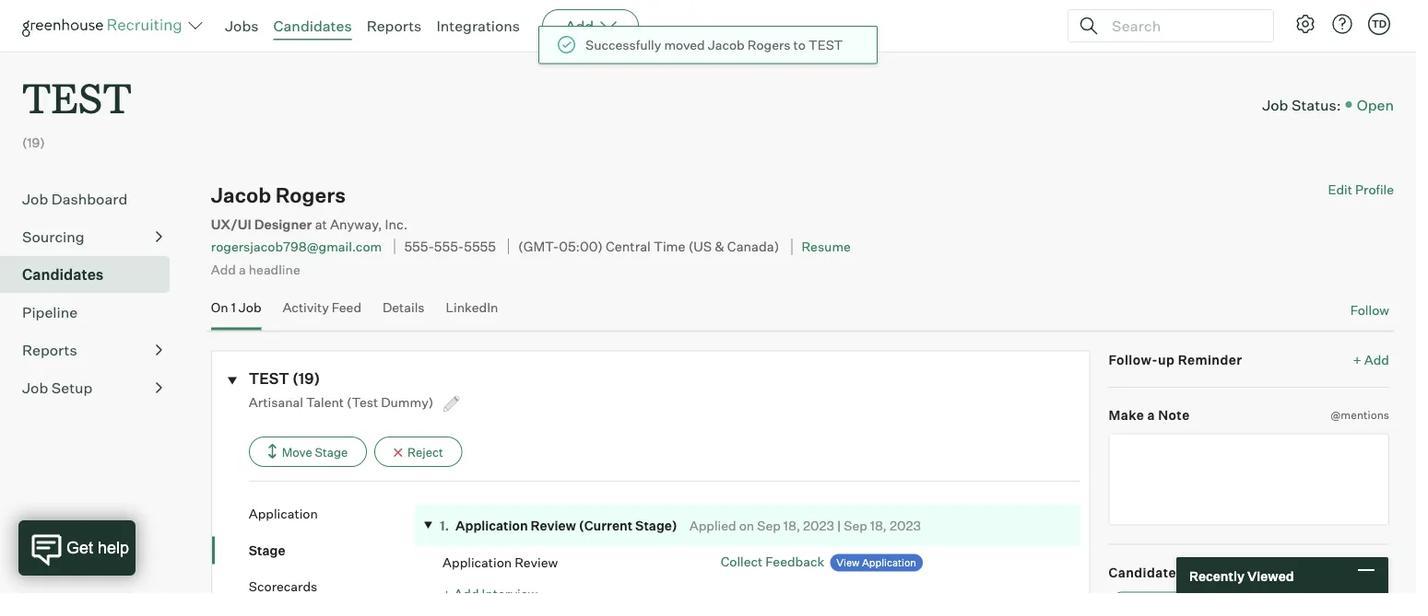 Task type: locate. For each thing, give the bounding box(es) containing it.
add inside popup button
[[566, 17, 594, 35]]

0 horizontal spatial rogers
[[276, 183, 346, 208]]

0 vertical spatial add
[[566, 17, 594, 35]]

18, up view application
[[871, 518, 887, 534]]

1 vertical spatial (19)
[[292, 370, 320, 388]]

add for add a headline
[[211, 261, 236, 277]]

reports down pipeline
[[22, 341, 77, 360]]

1 horizontal spatial a
[[1148, 408, 1156, 424]]

2023 up view application
[[890, 518, 922, 534]]

a for add
[[239, 261, 246, 277]]

0 vertical spatial +
[[1354, 352, 1362, 368]]

rogers inside jacob rogers ux/ui designer at anyway, inc.
[[276, 183, 346, 208]]

555- up linkedin
[[434, 238, 464, 255]]

reports link down pipeline link
[[22, 340, 162, 362]]

jacob
[[708, 37, 745, 53], [211, 183, 271, 208]]

successfully
[[586, 37, 662, 53]]

candidates right the jobs "link"
[[274, 17, 352, 35]]

1 horizontal spatial sep
[[844, 518, 868, 534]]

candidates link
[[274, 17, 352, 35], [22, 264, 162, 286]]

inc.
[[385, 216, 408, 233]]

move stage button
[[249, 437, 367, 468]]

ux/ui
[[211, 216, 251, 233]]

2 vertical spatial test
[[249, 370, 289, 388]]

view application
[[837, 557, 917, 570]]

candidates link up pipeline link
[[22, 264, 162, 286]]

a
[[239, 261, 246, 277], [1148, 408, 1156, 424]]

(gmt-05:00) central time (us & canada)
[[519, 238, 780, 255]]

jacob rogers ux/ui designer at anyway, inc.
[[211, 183, 408, 233]]

2 vertical spatial add
[[1365, 352, 1390, 368]]

1 horizontal spatial add
[[566, 17, 594, 35]]

@mentions link
[[1331, 407, 1390, 425]]

at
[[315, 216, 327, 233]]

stage down application link on the left bottom of page
[[249, 543, 286, 559]]

1 vertical spatial a
[[1148, 408, 1156, 424]]

1 vertical spatial edit
[[1361, 565, 1386, 581]]

applied on  sep 18, 2023 | sep 18, 2023
[[690, 518, 922, 534]]

canada)
[[728, 238, 780, 255]]

sourcing
[[22, 228, 85, 246]]

a for make
[[1148, 408, 1156, 424]]

0 vertical spatial stage
[[315, 445, 348, 460]]

(19) down 'test' link
[[22, 135, 45, 151]]

1 horizontal spatial stage
[[315, 445, 348, 460]]

(current
[[579, 518, 633, 534]]

18,
[[784, 518, 801, 534], [871, 518, 887, 534]]

rogers
[[748, 37, 791, 53], [276, 183, 346, 208]]

edit profile link
[[1329, 182, 1395, 198]]

job setup
[[22, 379, 93, 398]]

0 horizontal spatial jacob
[[211, 183, 271, 208]]

job status:
[[1263, 95, 1342, 114]]

0 horizontal spatial 18,
[[784, 518, 801, 534]]

1 horizontal spatial candidates
[[274, 17, 352, 35]]

test for test (19)
[[249, 370, 289, 388]]

job right 1
[[239, 300, 262, 316]]

1 horizontal spatial jacob
[[708, 37, 745, 53]]

feed
[[332, 300, 362, 316]]

None text field
[[1109, 434, 1390, 526]]

add down follow link
[[1365, 352, 1390, 368]]

+
[[1354, 352, 1362, 368], [1350, 565, 1358, 581]]

1 vertical spatial candidates link
[[22, 264, 162, 286]]

0 horizontal spatial 2023
[[803, 518, 835, 534]]

rogers up at
[[276, 183, 346, 208]]

configure image
[[1295, 13, 1317, 35]]

jacob up ux/ui at top left
[[211, 183, 271, 208]]

candidates
[[274, 17, 352, 35], [22, 266, 104, 284]]

1 vertical spatial +
[[1350, 565, 1358, 581]]

candidates link right the jobs "link"
[[274, 17, 352, 35]]

linkedin
[[446, 300, 498, 316]]

sep
[[758, 518, 781, 534], [844, 518, 868, 534]]

555-
[[404, 238, 434, 255], [434, 238, 464, 255]]

0 vertical spatial test
[[809, 37, 843, 53]]

+ for + edit
[[1350, 565, 1358, 581]]

job up sourcing at left top
[[22, 190, 48, 209]]

stage right move
[[315, 445, 348, 460]]

rogers left the to
[[748, 37, 791, 53]]

0 horizontal spatial a
[[239, 261, 246, 277]]

job left status:
[[1263, 95, 1289, 114]]

1 555- from the left
[[404, 238, 434, 255]]

1 vertical spatial test
[[22, 70, 132, 125]]

0 horizontal spatial stage
[[249, 543, 286, 559]]

test up artisanal
[[249, 370, 289, 388]]

@mentions
[[1331, 409, 1390, 423]]

open
[[1358, 95, 1395, 114]]

reminder
[[1179, 352, 1243, 368]]

0 vertical spatial jacob
[[708, 37, 745, 53]]

up
[[1159, 352, 1175, 368]]

1 horizontal spatial test
[[249, 370, 289, 388]]

moved
[[665, 37, 705, 53]]

a left note
[[1148, 408, 1156, 424]]

integrations link
[[437, 17, 520, 35]]

0 horizontal spatial add
[[211, 261, 236, 277]]

555- down the inc.
[[404, 238, 434, 255]]

on 1 job link
[[211, 300, 262, 327]]

2023
[[803, 518, 835, 534], [890, 518, 922, 534]]

details link
[[383, 300, 425, 327]]

1 horizontal spatial 2023
[[890, 518, 922, 534]]

review left (current
[[531, 518, 576, 534]]

+ edit
[[1350, 565, 1386, 581]]

test
[[809, 37, 843, 53], [22, 70, 132, 125], [249, 370, 289, 388]]

2023 left |
[[803, 518, 835, 534]]

td button
[[1365, 9, 1395, 39]]

sourcing link
[[22, 226, 162, 248]]

application right 'view'
[[862, 557, 917, 570]]

candidates down sourcing at left top
[[22, 266, 104, 284]]

sep right on
[[758, 518, 781, 534]]

+ down follow link
[[1354, 352, 1362, 368]]

0 horizontal spatial (19)
[[22, 135, 45, 151]]

1 vertical spatial reports link
[[22, 340, 162, 362]]

test for test
[[22, 70, 132, 125]]

1 vertical spatial stage
[[249, 543, 286, 559]]

0 vertical spatial rogers
[[748, 37, 791, 53]]

add a headline
[[211, 261, 300, 277]]

2 sep from the left
[[844, 518, 868, 534]]

1 horizontal spatial rogers
[[748, 37, 791, 53]]

reports left integrations link
[[367, 17, 422, 35]]

0 vertical spatial edit
[[1329, 182, 1353, 198]]

collect feedback
[[721, 555, 825, 571]]

stage link
[[249, 542, 415, 560]]

1 vertical spatial reports
[[22, 341, 77, 360]]

0 vertical spatial a
[[239, 261, 246, 277]]

a left the headline
[[239, 261, 246, 277]]

1 sep from the left
[[758, 518, 781, 534]]

add for add
[[566, 17, 594, 35]]

2 555- from the left
[[434, 238, 464, 255]]

reject
[[408, 445, 443, 460]]

reports link left integrations link
[[367, 17, 422, 35]]

jacob right moved
[[708, 37, 745, 53]]

move stage
[[282, 445, 348, 460]]

test right the to
[[809, 37, 843, 53]]

add up successfully
[[566, 17, 594, 35]]

test (19)
[[249, 370, 320, 388]]

0 horizontal spatial sep
[[758, 518, 781, 534]]

1 vertical spatial rogers
[[276, 183, 346, 208]]

dashboard
[[51, 190, 128, 209]]

(19)
[[22, 135, 45, 151], [292, 370, 320, 388]]

status:
[[1292, 95, 1342, 114]]

2 18, from the left
[[871, 518, 887, 534]]

headline
[[249, 261, 300, 277]]

stage
[[315, 445, 348, 460], [249, 543, 286, 559]]

2 horizontal spatial test
[[809, 37, 843, 53]]

+ right 'viewed' at the right of the page
[[1350, 565, 1358, 581]]

(test
[[347, 394, 378, 411]]

(19) up talent
[[292, 370, 320, 388]]

1 vertical spatial candidates
[[22, 266, 104, 284]]

review down 1. application review (current stage) on the bottom left
[[515, 555, 558, 571]]

0 vertical spatial (19)
[[22, 135, 45, 151]]

viewed
[[1248, 568, 1295, 585]]

job
[[1263, 95, 1289, 114], [22, 190, 48, 209], [239, 300, 262, 316], [22, 379, 48, 398]]

add up on
[[211, 261, 236, 277]]

1 horizontal spatial 18,
[[871, 518, 887, 534]]

1 vertical spatial add
[[211, 261, 236, 277]]

artisanal talent (test dummy)
[[249, 394, 437, 411]]

sep right |
[[844, 518, 868, 534]]

job for job setup
[[22, 379, 48, 398]]

1 horizontal spatial candidates link
[[274, 17, 352, 35]]

2 horizontal spatial add
[[1365, 352, 1390, 368]]

1 18, from the left
[[784, 518, 801, 534]]

job left setup
[[22, 379, 48, 398]]

0 horizontal spatial edit
[[1329, 182, 1353, 198]]

+ for + add
[[1354, 352, 1362, 368]]

18, up feedback
[[784, 518, 801, 534]]

0 vertical spatial reports link
[[367, 17, 422, 35]]

1 horizontal spatial (19)
[[292, 370, 320, 388]]

0 vertical spatial reports
[[367, 17, 422, 35]]

test down greenhouse recruiting image
[[22, 70, 132, 125]]

feedback
[[766, 555, 825, 571]]

stage inside button
[[315, 445, 348, 460]]

reject button
[[375, 437, 463, 468]]

anyway,
[[330, 216, 382, 233]]

1 vertical spatial jacob
[[211, 183, 271, 208]]

0 horizontal spatial test
[[22, 70, 132, 125]]



Task type: vqa. For each thing, say whether or not it's contained in the screenshot.
Add's Add
yes



Task type: describe. For each thing, give the bounding box(es) containing it.
Search text field
[[1108, 12, 1257, 39]]

successfully moved jacob rogers to test
[[586, 37, 843, 53]]

job dashboard link
[[22, 188, 162, 211]]

1 vertical spatial review
[[515, 555, 558, 571]]

dummy)
[[381, 394, 434, 411]]

jacob inside jacob rogers ux/ui designer at anyway, inc.
[[211, 183, 271, 208]]

follow-up reminder
[[1109, 352, 1243, 368]]

pipeline
[[22, 304, 78, 322]]

job for job status:
[[1263, 95, 1289, 114]]

central
[[606, 238, 651, 255]]

1. application review (current stage)
[[440, 518, 678, 534]]

candidate
[[1109, 565, 1177, 581]]

designer
[[254, 216, 312, 233]]

test link
[[22, 52, 132, 128]]

|
[[838, 518, 841, 534]]

add button
[[543, 9, 639, 42]]

&
[[715, 238, 725, 255]]

(us
[[689, 238, 712, 255]]

linkedin link
[[446, 300, 498, 327]]

application review
[[443, 555, 558, 571]]

jobs link
[[225, 17, 259, 35]]

details
[[383, 300, 425, 316]]

+ edit link
[[1345, 561, 1390, 586]]

resume
[[802, 239, 851, 255]]

job for job dashboard
[[22, 190, 48, 209]]

follow link
[[1351, 302, 1390, 320]]

artisanal
[[249, 394, 303, 411]]

on 1 job
[[211, 300, 262, 316]]

0 horizontal spatial reports link
[[22, 340, 162, 362]]

1
[[231, 300, 236, 316]]

1.
[[440, 518, 449, 534]]

(gmt-
[[519, 238, 559, 255]]

view
[[837, 557, 860, 570]]

resume link
[[802, 239, 851, 255]]

+ add
[[1354, 352, 1390, 368]]

candidate tags
[[1109, 565, 1212, 581]]

greenhouse recruiting image
[[22, 15, 188, 37]]

to
[[794, 37, 806, 53]]

follow-
[[1109, 352, 1159, 368]]

on
[[211, 300, 228, 316]]

time
[[654, 238, 686, 255]]

edit profile
[[1329, 182, 1395, 198]]

application up application review
[[456, 518, 528, 534]]

note
[[1159, 408, 1191, 424]]

05:00)
[[559, 238, 603, 255]]

activity
[[283, 300, 329, 316]]

on
[[740, 518, 755, 534]]

applied
[[690, 518, 737, 534]]

pipeline link
[[22, 302, 162, 324]]

0 vertical spatial candidates
[[274, 17, 352, 35]]

application up stage link on the left
[[249, 507, 318, 523]]

job setup link
[[22, 377, 162, 400]]

move
[[282, 445, 312, 460]]

follow
[[1351, 303, 1390, 319]]

collect
[[721, 555, 763, 571]]

td button
[[1369, 13, 1391, 35]]

view application link
[[830, 555, 923, 572]]

collect feedback link
[[721, 555, 825, 571]]

recently
[[1190, 568, 1245, 585]]

setup
[[51, 379, 93, 398]]

1 horizontal spatial edit
[[1361, 565, 1386, 581]]

application link
[[249, 506, 415, 524]]

0 horizontal spatial candidates
[[22, 266, 104, 284]]

activity feed
[[283, 300, 362, 316]]

1 horizontal spatial reports link
[[367, 17, 422, 35]]

1 horizontal spatial reports
[[367, 17, 422, 35]]

stage)
[[636, 518, 678, 534]]

0 horizontal spatial reports
[[22, 341, 77, 360]]

job dashboard
[[22, 190, 128, 209]]

integrations
[[437, 17, 520, 35]]

555-555-5555
[[404, 238, 496, 255]]

2 2023 from the left
[[890, 518, 922, 534]]

make
[[1109, 408, 1145, 424]]

jobs
[[225, 17, 259, 35]]

tags
[[1180, 565, 1212, 581]]

application down 1.
[[443, 555, 512, 571]]

recently viewed
[[1190, 568, 1295, 585]]

talent
[[306, 394, 344, 411]]

0 vertical spatial review
[[531, 518, 576, 534]]

5555
[[464, 238, 496, 255]]

0 vertical spatial candidates link
[[274, 17, 352, 35]]

0 horizontal spatial candidates link
[[22, 264, 162, 286]]

activity feed link
[[283, 300, 362, 327]]

td
[[1373, 18, 1387, 30]]

1 2023 from the left
[[803, 518, 835, 534]]

+ add link
[[1354, 351, 1390, 369]]

rogersjacob798@gmail.com link
[[211, 239, 382, 255]]

rogersjacob798@gmail.com
[[211, 239, 382, 255]]



